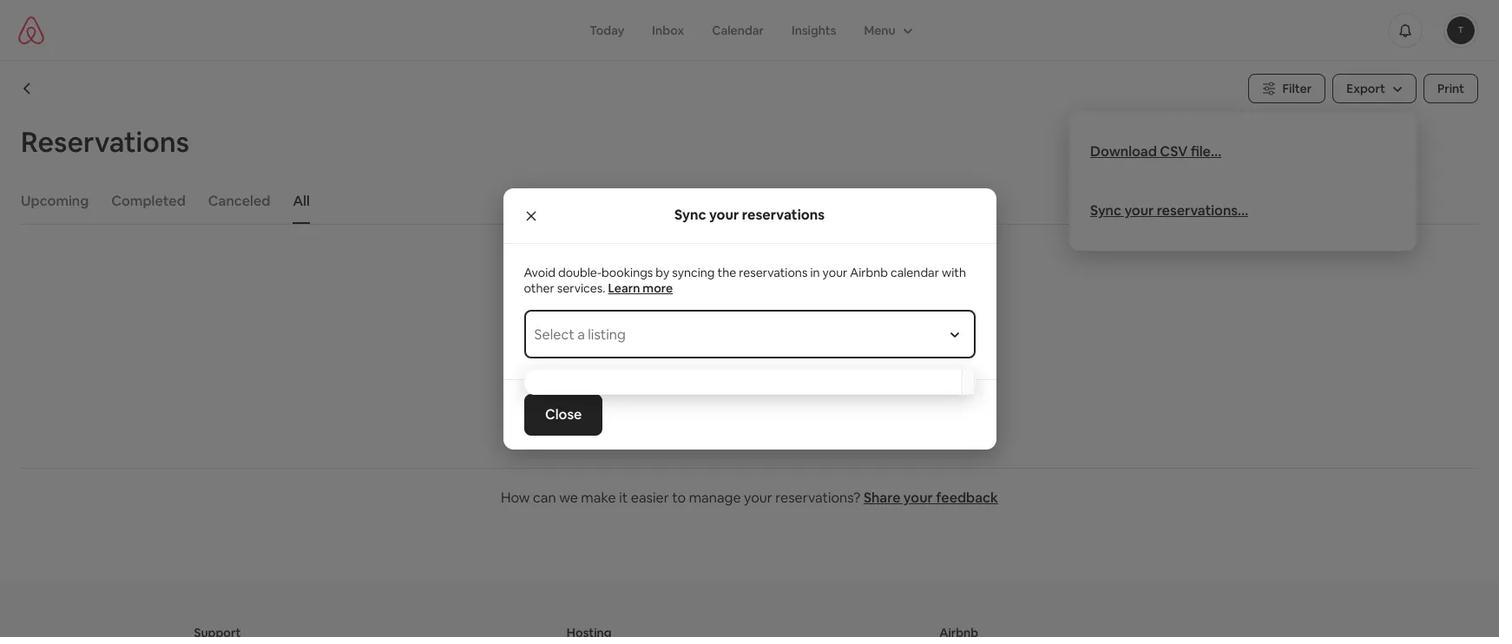 Task type: locate. For each thing, give the bounding box(es) containing it.
your
[[1125, 201, 1154, 220], [709, 206, 739, 224], [823, 264, 848, 280], [744, 489, 773, 507], [904, 489, 933, 507]]

reservations
[[742, 206, 825, 224], [739, 264, 808, 280], [750, 336, 843, 356]]

reservations right no
[[750, 336, 843, 356]]

download csv file… button
[[1091, 142, 1222, 161]]

insights link
[[778, 13, 851, 46]]

go back image
[[21, 82, 35, 96]]

group down you have no reservations
[[525, 380, 962, 383]]

sync inside dialog
[[675, 206, 707, 224]]

1 horizontal spatial sync
[[1091, 201, 1122, 220]]

all
[[293, 192, 310, 210]]

sync up the syncing at left top
[[675, 206, 707, 224]]

no
[[727, 336, 746, 356]]

you have no reservations
[[657, 336, 843, 356]]

reservations
[[21, 124, 189, 160]]

sync your reservations… button
[[1091, 201, 1249, 220]]

close
[[545, 405, 582, 423]]

how can we make it easier to manage your reservations? share your feedback
[[501, 489, 999, 507]]

your right share
[[904, 489, 933, 507]]

in
[[811, 264, 820, 280]]

sync down download
[[1091, 201, 1122, 220]]

feedback
[[936, 489, 999, 507]]

tab list
[[12, 179, 1479, 224]]

double-
[[558, 264, 602, 280]]

group inside sync your reservations dialog
[[525, 380, 962, 383]]

share your feedback button
[[864, 489, 999, 507]]

sync for sync your reservations…
[[1091, 201, 1122, 220]]

bookings
[[602, 264, 653, 280]]

your right in at the right of page
[[823, 264, 848, 280]]

canceled
[[208, 192, 270, 210]]

1 vertical spatial reservations
[[739, 264, 808, 280]]

upcoming button
[[12, 184, 98, 219]]

easier
[[631, 489, 669, 507]]

download csv file…
[[1091, 142, 1222, 161]]

learn more
[[608, 280, 673, 296]]

it
[[619, 489, 628, 507]]

completed
[[111, 192, 186, 210]]

group right insights
[[851, 13, 924, 46]]

to
[[672, 489, 686, 507]]

group
[[851, 13, 924, 46], [525, 380, 962, 383]]

we
[[559, 489, 578, 507]]

1 vertical spatial group
[[525, 380, 962, 383]]

your up the
[[709, 206, 739, 224]]

reservations left in at the right of page
[[739, 264, 808, 280]]

sync
[[1091, 201, 1122, 220], [675, 206, 707, 224]]

syncing
[[672, 264, 715, 280]]

have
[[689, 336, 724, 356]]

avoid double-bookings by syncing the reservations in your airbnb calendar with other services.
[[524, 264, 967, 296]]

calendar
[[712, 22, 764, 38]]

the
[[718, 264, 737, 280]]

with
[[942, 264, 967, 280]]

inbox link
[[639, 13, 698, 46]]

reservations up in at the right of page
[[742, 206, 825, 224]]

0 vertical spatial reservations
[[742, 206, 825, 224]]

0 horizontal spatial sync
[[675, 206, 707, 224]]

more
[[643, 280, 673, 296]]

how
[[501, 489, 530, 507]]

learn
[[608, 280, 640, 296]]



Task type: describe. For each thing, give the bounding box(es) containing it.
completed button
[[103, 184, 194, 219]]

airbnb
[[851, 264, 888, 280]]

other
[[524, 280, 555, 296]]

sync your reservations…
[[1091, 201, 1249, 220]]

upcoming
[[21, 192, 89, 210]]

file…
[[1191, 142, 1222, 161]]

you
[[657, 336, 685, 356]]

today link
[[576, 13, 639, 46]]

0 vertical spatial group
[[851, 13, 924, 46]]

calendar
[[891, 264, 940, 280]]

filter button
[[1248, 74, 1326, 103]]

reservations inside avoid double-bookings by syncing the reservations in your airbnb calendar with other services.
[[739, 264, 808, 280]]

sync your reservations dialog
[[503, 188, 997, 449]]

your right manage
[[744, 489, 773, 507]]

calendar link
[[698, 13, 778, 46]]

close button
[[524, 394, 603, 436]]

can
[[533, 489, 556, 507]]

insights
[[792, 22, 837, 38]]

Select a listing text field
[[535, 310, 934, 343]]

canceled button
[[200, 184, 279, 219]]

reservations…
[[1157, 201, 1249, 220]]

csv
[[1160, 142, 1188, 161]]

download
[[1091, 142, 1158, 161]]

export
[[1347, 81, 1386, 96]]

reservations?
[[776, 489, 861, 507]]

print
[[1438, 81, 1465, 96]]

print button
[[1424, 74, 1479, 103]]

manage
[[689, 489, 741, 507]]

share
[[864, 489, 901, 507]]

inbox
[[653, 22, 685, 38]]

all button
[[284, 184, 319, 219]]

by
[[656, 264, 670, 280]]

avoid
[[524, 264, 556, 280]]

tab list containing upcoming
[[12, 179, 1479, 224]]

export button
[[1333, 74, 1417, 103]]

today
[[590, 22, 625, 38]]

services.
[[557, 280, 606, 296]]

sync for sync your reservations
[[675, 206, 707, 224]]

learn more link
[[608, 280, 673, 296]]

make
[[581, 489, 616, 507]]

sync your reservations
[[675, 206, 825, 224]]

2 vertical spatial reservations
[[750, 336, 843, 356]]

filter
[[1283, 81, 1312, 96]]

your down download
[[1125, 201, 1154, 220]]

your inside avoid double-bookings by syncing the reservations in your airbnb calendar with other services.
[[823, 264, 848, 280]]



Task type: vqa. For each thing, say whether or not it's contained in the screenshot.
THE CALIFORNIA inside the the glendale, california 784 miles away 5 nights · nov 5 – 10 $993 total before taxes
no



